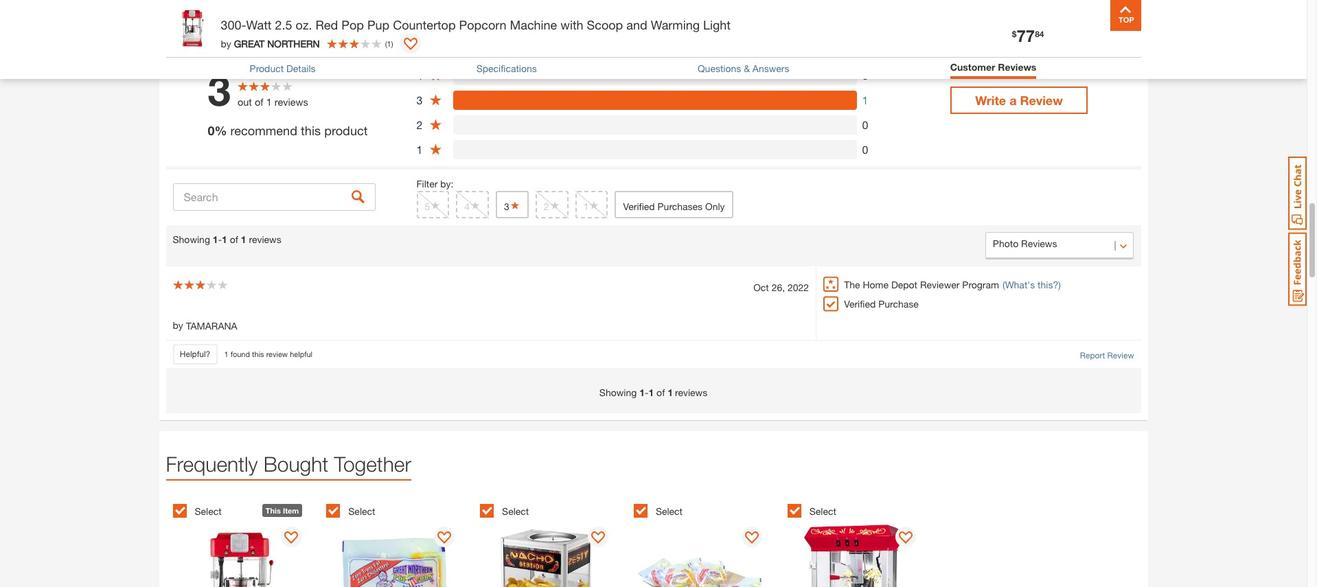 Task type: describe. For each thing, give the bounding box(es) containing it.
$ 77 84
[[1012, 26, 1044, 45]]

details
[[286, 62, 316, 74]]

3 / 5 group
[[480, 496, 627, 587]]

reviews
[[998, 61, 1037, 73]]

live chat image
[[1288, 157, 1307, 230]]

feedback link image
[[1288, 232, 1307, 306]]

84
[[1035, 29, 1044, 39]]

helpful
[[290, 350, 313, 358]]

this?)
[[1038, 278, 1061, 290]]

0 % recommend this product
[[208, 123, 368, 138]]

0 for 4
[[862, 68, 868, 81]]

and
[[626, 17, 647, 32]]

1 horizontal spatial showing 1 - 1 of 1 reviews
[[599, 387, 707, 399]]

1 / 5 group
[[173, 496, 320, 587]]

5 button
[[416, 191, 449, 218]]

report
[[1080, 351, 1105, 361]]

2 / 5 group
[[326, 496, 473, 587]]

item
[[283, 506, 299, 515]]

$
[[1012, 29, 1017, 39]]

out for out of 5
[[174, 5, 188, 17]]

verified purchase
[[844, 298, 919, 309]]

(what's this?) link
[[1003, 277, 1061, 292]]

0 vertical spatial 5
[[201, 5, 207, 17]]

by for by great northern
[[221, 37, 231, 49]]

1 vertical spatial showing
[[599, 387, 637, 399]]

( 1 )
[[385, 39, 393, 48]]

bought
[[264, 452, 328, 476]]

2 vertical spatial reviews
[[675, 387, 707, 399]]

oct 26, 2022
[[753, 281, 809, 293]]

questions & answers
[[698, 62, 789, 74]]

2022
[[788, 281, 809, 293]]

review inside button
[[1107, 351, 1134, 361]]

5 inside button
[[425, 200, 430, 212]]

pup
[[367, 17, 390, 32]]

0 horizontal spatial showing 1 - 1 of 1 reviews
[[173, 233, 281, 245]]

display image for the "2 / 5" group on the bottom left of the page
[[438, 532, 452, 546]]

a
[[1010, 92, 1017, 107]]

by for by tamarana
[[173, 319, 183, 331]]

with
[[561, 17, 583, 32]]

report review
[[1080, 351, 1134, 361]]

1 horizontal spatial 5
[[416, 44, 423, 57]]

verified for verified purchase
[[844, 298, 876, 309]]

tamarana button
[[186, 319, 237, 333]]

select for the "2 / 5" group on the bottom left of the page
[[348, 506, 375, 517]]

1 button
[[575, 191, 608, 218]]

watt
[[246, 17, 272, 32]]

26,
[[772, 281, 785, 293]]

frequently
[[166, 452, 258, 476]]

verified purchases only button
[[615, 191, 733, 218]]

oz.
[[296, 17, 312, 32]]

helpful?
[[180, 349, 210, 359]]

display image
[[591, 532, 605, 546]]

all-star 8 oz. red hot oil countertop popcorn machine image
[[787, 524, 919, 587]]

1 found this review helpful
[[224, 350, 313, 358]]

program
[[962, 278, 999, 290]]

write a review
[[975, 92, 1063, 107]]

0 vertical spatial 4
[[416, 68, 423, 81]]

machine
[[510, 17, 557, 32]]

depot
[[891, 278, 917, 290]]

frequently bought together
[[166, 452, 411, 476]]

verified for verified purchases only
[[623, 200, 655, 212]]

tamarana
[[186, 320, 237, 332]]

out of 5
[[171, 5, 207, 17]]

write
[[975, 92, 1006, 107]]

this item
[[266, 506, 299, 515]]

together
[[334, 452, 411, 476]]

top button
[[1110, 0, 1141, 31]]

1 horizontal spatial this
[[301, 123, 321, 138]]

star symbol image for 4
[[470, 200, 481, 210]]

report review button
[[1080, 350, 1134, 362]]

(
[[385, 39, 387, 48]]

1 vertical spatial this
[[252, 350, 264, 358]]

star symbol image for 3
[[509, 200, 520, 210]]

star symbol image for 1
[[589, 200, 600, 210]]

display image inside 1 / 5 group
[[284, 532, 298, 546]]

only
[[705, 200, 725, 212]]

light
[[703, 17, 731, 32]]

%
[[215, 123, 227, 138]]

product
[[324, 123, 368, 138]]

verified purchases only
[[623, 200, 725, 212]]

scoop
[[587, 17, 623, 32]]

2.5 oz. popcorn portion packs (12-pack) image
[[326, 524, 458, 587]]

reviewer
[[920, 278, 960, 290]]

star icon image for 3
[[429, 93, 442, 107]]

2 button
[[536, 191, 568, 218]]

purchases
[[658, 200, 703, 212]]

0 for 2
[[862, 118, 868, 131]]

this
[[266, 506, 281, 515]]

0 horizontal spatial 3
[[208, 66, 231, 115]]

1 horizontal spatial 3
[[416, 93, 423, 106]]

by tamarana
[[173, 319, 237, 332]]



Task type: vqa. For each thing, say whether or not it's contained in the screenshot.
styler smart steam closet in mirrored finish with truesteam technology and moving hangers
no



Task type: locate. For each thing, give the bounding box(es) containing it.
select inside the "2 / 5" group
[[348, 506, 375, 517]]

specifications button
[[476, 62, 537, 74], [476, 62, 537, 74]]

product
[[250, 62, 284, 74]]

star symbol image left 3 button
[[470, 200, 481, 210]]

6 oz. popcorn portion packs (12-pack) image
[[634, 524, 766, 587]]

1 horizontal spatial out
[[238, 96, 252, 108]]

1 vertical spatial verified
[[844, 298, 876, 309]]

2 horizontal spatial star symbol image
[[589, 200, 600, 210]]

4 select from the left
[[656, 506, 683, 517]]

review inside "button"
[[1020, 92, 1063, 107]]

1 horizontal spatial -
[[645, 387, 649, 399]]

product details
[[250, 62, 316, 74]]

select for 3 / 5 group
[[502, 506, 529, 517]]

review right report
[[1107, 351, 1134, 361]]

)
[[391, 39, 393, 48]]

specifications
[[476, 62, 537, 74]]

1 vertical spatial 5
[[416, 44, 423, 57]]

star symbol image left 2 button at the left of page
[[509, 200, 520, 210]]

0 vertical spatial showing 1 - 1 of 1 reviews
[[173, 233, 281, 245]]

1 horizontal spatial star symbol image
[[509, 200, 520, 210]]

select up 8 oz. popcorn and nacho machine - commercial grade nacho warmer station image
[[502, 506, 529, 517]]

northern
[[267, 37, 320, 49]]

by inside by tamarana
[[173, 319, 183, 331]]

select down frequently
[[195, 506, 222, 517]]

1 vertical spatial 2
[[544, 200, 549, 212]]

star icon image for 1
[[429, 143, 442, 156]]

5 select from the left
[[809, 506, 836, 517]]

0 horizontal spatial star symbol image
[[470, 200, 481, 210]]

pop
[[341, 17, 364, 32]]

2 horizontal spatial 5
[[425, 200, 430, 212]]

2 inside 2 button
[[544, 200, 549, 212]]

1 vertical spatial reviews
[[249, 233, 281, 245]]

star symbol image for 2
[[549, 200, 560, 210]]

5
[[201, 5, 207, 17], [416, 44, 423, 57], [425, 200, 430, 212]]

verified down the
[[844, 298, 876, 309]]

&
[[744, 62, 750, 74]]

by:
[[440, 178, 454, 189]]

1 horizontal spatial star symbol image
[[549, 200, 560, 210]]

star symbol image inside 5 button
[[430, 200, 441, 210]]

showing
[[173, 233, 210, 245], [599, 387, 637, 399]]

select inside 1 / 5 group
[[195, 506, 222, 517]]

1 horizontal spatial 4
[[464, 200, 470, 212]]

display image inside 5 / 5 group
[[899, 532, 913, 546]]

2 star icon image from the top
[[429, 93, 442, 107]]

4 down countertop
[[416, 68, 423, 81]]

0 vertical spatial by
[[221, 37, 231, 49]]

reviews
[[275, 96, 308, 108], [249, 233, 281, 245], [675, 387, 707, 399]]

star symbol image left '1' button
[[549, 200, 560, 210]]

select
[[195, 506, 222, 517], [348, 506, 375, 517], [502, 506, 529, 517], [656, 506, 683, 517], [809, 506, 836, 517]]

popcorn
[[459, 17, 507, 32]]

product image image
[[169, 7, 214, 52]]

1 horizontal spatial verified
[[844, 298, 876, 309]]

star symbol image inside '1' button
[[589, 200, 600, 210]]

display image inside the "2 / 5" group
[[438, 532, 452, 546]]

write a review button
[[950, 86, 1088, 114]]

1 horizontal spatial review
[[1107, 351, 1134, 361]]

3 button
[[496, 191, 529, 218]]

0 horizontal spatial 4
[[416, 68, 423, 81]]

out
[[174, 5, 188, 17], [238, 96, 252, 108]]

1 vertical spatial -
[[645, 387, 649, 399]]

0 vertical spatial out
[[174, 5, 188, 17]]

display image
[[403, 38, 417, 52], [284, 532, 298, 546], [438, 532, 452, 546], [745, 532, 759, 546], [899, 532, 913, 546]]

select for 1 / 5 group
[[195, 506, 222, 517]]

4 button
[[456, 191, 489, 218]]

found
[[231, 350, 250, 358]]

purchase
[[878, 298, 919, 309]]

select inside 4 / 5 'group'
[[656, 506, 683, 517]]

red
[[316, 17, 338, 32]]

customer
[[950, 61, 995, 73]]

star symbol image inside 2 button
[[549, 200, 560, 210]]

0 horizontal spatial review
[[1020, 92, 1063, 107]]

review right a
[[1020, 92, 1063, 107]]

by down 300-
[[221, 37, 231, 49]]

1 vertical spatial 4
[[464, 200, 470, 212]]

77
[[1017, 26, 1035, 45]]

0 vertical spatial this
[[301, 123, 321, 138]]

0 horizontal spatial star symbol image
[[430, 200, 441, 210]]

select for 4 / 5 'group'
[[656, 506, 683, 517]]

0 horizontal spatial by
[[173, 319, 183, 331]]

star symbol image for 5
[[430, 200, 441, 210]]

(what's this?)
[[1003, 278, 1061, 290]]

1 star icon image from the top
[[429, 68, 442, 82]]

0 vertical spatial verified
[[623, 200, 655, 212]]

oct
[[753, 281, 769, 293]]

0
[[862, 68, 868, 81], [862, 118, 868, 131], [208, 123, 215, 138], [862, 143, 868, 156]]

verified left the 'purchases'
[[623, 200, 655, 212]]

star icon image
[[429, 68, 442, 82], [429, 93, 442, 107], [429, 118, 442, 131], [429, 143, 442, 156]]

customer reviews
[[950, 61, 1037, 73]]

out of 1 reviews
[[238, 96, 308, 108]]

Search text field
[[173, 183, 375, 211]]

8 oz. popcorn and nacho machine - commercial grade nacho warmer station image
[[480, 524, 612, 587]]

(1)
[[269, 5, 279, 17]]

1 vertical spatial by
[[173, 319, 183, 331]]

0 horizontal spatial -
[[218, 233, 222, 245]]

3 star symbol image from the left
[[589, 200, 600, 210]]

0 horizontal spatial verified
[[623, 200, 655, 212]]

0 horizontal spatial 2
[[416, 118, 423, 131]]

1
[[387, 39, 391, 48], [862, 93, 868, 106], [266, 96, 272, 108], [416, 143, 423, 156], [584, 200, 589, 212], [213, 233, 218, 245], [222, 233, 227, 245], [241, 233, 246, 245], [224, 350, 228, 358], [639, 387, 645, 399], [649, 387, 654, 399], [668, 387, 673, 399]]

2
[[416, 118, 423, 131], [544, 200, 549, 212]]

4 inside button
[[464, 200, 470, 212]]

0 vertical spatial showing
[[173, 233, 210, 245]]

2 select from the left
[[348, 506, 375, 517]]

display image for 5 / 5 group on the right bottom of page
[[899, 532, 913, 546]]

questions
[[698, 62, 741, 74]]

3 inside button
[[504, 200, 509, 212]]

2 vertical spatial 5
[[425, 200, 430, 212]]

3 select from the left
[[502, 506, 529, 517]]

review
[[266, 350, 288, 358]]

4 / 5 group
[[634, 496, 781, 587]]

1 vertical spatial out
[[238, 96, 252, 108]]

2 up filter
[[416, 118, 423, 131]]

verified inside button
[[623, 200, 655, 212]]

1 vertical spatial review
[[1107, 351, 1134, 361]]

4
[[416, 68, 423, 81], [464, 200, 470, 212]]

star icon image for 4
[[429, 68, 442, 82]]

4 star icon image from the top
[[429, 143, 442, 156]]

0 for 1
[[862, 143, 868, 156]]

0 vertical spatial 2
[[416, 118, 423, 131]]

3 star icon image from the top
[[429, 118, 442, 131]]

recommend
[[230, 123, 297, 138]]

star symbol image inside '4' button
[[470, 200, 481, 210]]

5 / 5 group
[[787, 496, 934, 587]]

great
[[234, 37, 265, 49]]

star symbol image
[[430, 200, 441, 210], [549, 200, 560, 210]]

1 star symbol image from the left
[[430, 200, 441, 210]]

countertop
[[393, 17, 456, 32]]

0 horizontal spatial out
[[174, 5, 188, 17]]

2 star symbol image from the left
[[509, 200, 520, 210]]

verified
[[623, 200, 655, 212], [844, 298, 876, 309]]

0 horizontal spatial showing
[[173, 233, 210, 245]]

filter by:
[[416, 178, 454, 189]]

this right found
[[252, 350, 264, 358]]

select down together
[[348, 506, 375, 517]]

warming
[[651, 17, 700, 32]]

1 vertical spatial showing 1 - 1 of 1 reviews
[[599, 387, 707, 399]]

star symbol image inside 3 button
[[509, 200, 520, 210]]

select up all-star 8 oz. red hot oil countertop popcorn machine image
[[809, 506, 836, 517]]

star symbol image
[[470, 200, 481, 210], [509, 200, 520, 210], [589, 200, 600, 210]]

1 select from the left
[[195, 506, 222, 517]]

product details button
[[250, 62, 316, 74], [250, 62, 316, 74]]

the
[[844, 278, 860, 290]]

1 horizontal spatial by
[[221, 37, 231, 49]]

filter
[[416, 178, 438, 189]]

star symbol image right 2 button at the left of page
[[589, 200, 600, 210]]

showing 1 - 1 of 1 reviews
[[173, 233, 281, 245], [599, 387, 707, 399]]

300-watt 2.5 oz. red pop pup countertop popcorn machine with scoop and warming light
[[221, 17, 731, 32]]

0 vertical spatial reviews
[[275, 96, 308, 108]]

this left product at the top left of the page
[[301, 123, 321, 138]]

out for out of 1 reviews
[[238, 96, 252, 108]]

home
[[863, 278, 889, 290]]

select for 5 / 5 group on the right bottom of page
[[809, 506, 836, 517]]

0 vertical spatial review
[[1020, 92, 1063, 107]]

customer reviews button
[[950, 61, 1037, 76], [950, 61, 1037, 73]]

1 horizontal spatial 2
[[544, 200, 549, 212]]

the home depot reviewer program
[[844, 278, 999, 290]]

300-
[[221, 17, 246, 32]]

0 vertical spatial -
[[218, 233, 222, 245]]

select inside 3 / 5 group
[[502, 506, 529, 517]]

by left the 'tamarana'
[[173, 319, 183, 331]]

helpful? button
[[173, 344, 217, 365]]

display image for 4 / 5 'group'
[[745, 532, 759, 546]]

2 horizontal spatial 3
[[504, 200, 509, 212]]

(what's
[[1003, 278, 1035, 290]]

1 inside button
[[584, 200, 589, 212]]

0 horizontal spatial 5
[[201, 5, 207, 17]]

4 right 5 button
[[464, 200, 470, 212]]

3
[[208, 66, 231, 115], [416, 93, 423, 106], [504, 200, 509, 212]]

select up 6 oz. popcorn portion packs (12-pack) image
[[656, 506, 683, 517]]

display image inside 4 / 5 'group'
[[745, 532, 759, 546]]

answers
[[753, 62, 789, 74]]

1 horizontal spatial showing
[[599, 387, 637, 399]]

questions & answers button
[[698, 62, 789, 74], [698, 62, 789, 74]]

star symbol image down filter by:
[[430, 200, 441, 210]]

2 star symbol image from the left
[[549, 200, 560, 210]]

2 right 3 button
[[544, 200, 549, 212]]

0 horizontal spatial this
[[252, 350, 264, 358]]

star icon image for 2
[[429, 118, 442, 131]]

1 star symbol image from the left
[[470, 200, 481, 210]]

2.5
[[275, 17, 292, 32]]

by great northern
[[221, 37, 320, 49]]

select inside 5 / 5 group
[[809, 506, 836, 517]]



